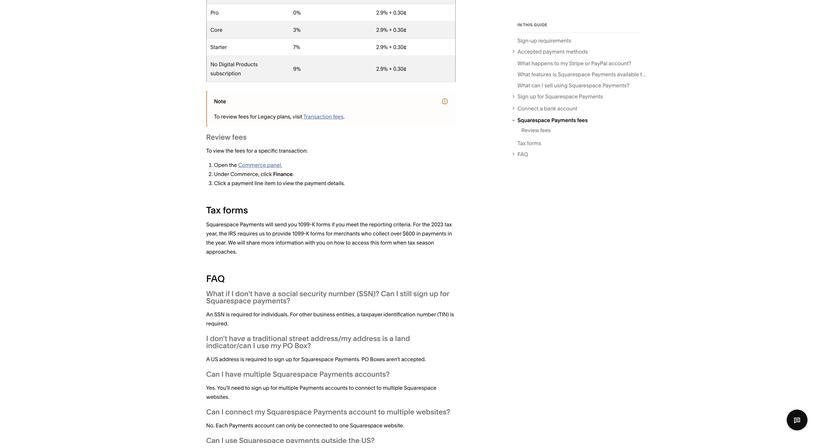 Task type: vqa. For each thing, say whether or not it's contained in the screenshot.
the bottom Content
no



Task type: describe. For each thing, give the bounding box(es) containing it.
fees down squarespace payments fees
[[540, 127, 551, 134]]

is right the (tin)
[[450, 311, 454, 318]]

up inside yes. you'll need to sign up for multiple payments accounts to connect to multiple squarespace websites.
[[263, 385, 269, 391]]

1 vertical spatial .
[[281, 162, 282, 168]]

sign inside yes. you'll need to sign up for multiple payments accounts to connect to multiple squarespace websites.
[[251, 385, 262, 391]]

no. each payments account can only be connected to one squarespace website.
[[206, 423, 404, 429]]

the up who
[[360, 221, 368, 228]]

entities,
[[336, 311, 356, 318]]

2.9% for 9%
[[376, 66, 388, 72]]

0.30¢ for 7%
[[393, 44, 407, 50]]

to right how
[[346, 240, 351, 246]]

details.
[[328, 180, 345, 187]]

collect
[[373, 230, 389, 237]]

forms up irs
[[223, 205, 248, 216]]

payments inside yes. you'll need to sign up for multiple payments accounts to connect to multiple squarespace websites.
[[300, 385, 324, 391]]

can i have multiple squarespace payments accounts?
[[206, 370, 390, 379]]

to view the fees for a specific transaction:
[[206, 148, 308, 154]]

1 vertical spatial tax forms
[[206, 205, 248, 216]]

yes. you'll need to sign up for multiple payments accounts to connect to multiple squarespace websites.
[[206, 385, 437, 400]]

sign up for squarespace payments button
[[511, 92, 641, 101]]

need
[[231, 385, 244, 391]]

can for can i connect my squarespace payments account to multiple websites?
[[206, 408, 220, 417]]

for?
[[640, 71, 650, 78]]

commerce
[[238, 162, 266, 168]]

1 vertical spatial required
[[246, 356, 267, 363]]

what features is squarespace payments available for?
[[518, 71, 650, 78]]

to right us on the left bottom of the page
[[266, 230, 271, 237]]

up up can i have multiple squarespace payments accounts?
[[286, 356, 292, 363]]

payments
[[422, 230, 447, 237]]

(tin)
[[437, 311, 449, 318]]

accounts?
[[355, 370, 390, 379]]

0.30¢ for 9%
[[393, 66, 407, 72]]

a inside an ssn is required for individuals. for other business entities, a taxpayer identification number (tin) is required.
[[357, 311, 360, 318]]

a
[[206, 356, 210, 363]]

legacy
[[258, 113, 276, 120]]

squarespace up review fees link
[[518, 117, 550, 124]]

forms down review fees link
[[527, 140, 541, 147]]

+ for 0%
[[389, 9, 392, 16]]

1 vertical spatial 1099-
[[292, 230, 306, 237]]

no
[[210, 61, 218, 68]]

what for what if i don't have a social security number (ssn)? can i still sign up for squarespace payments?
[[206, 290, 224, 298]]

required.
[[206, 321, 228, 327]]

sign-up requirements link
[[518, 36, 571, 47]]

subscription
[[210, 70, 241, 77]]

a inside open the commerce panel . under commerce, click finance . click a payment line item to view the payment details.
[[227, 180, 230, 187]]

account for no. each payments account can only be connected to one squarespace website.
[[255, 423, 275, 429]]

individuals.
[[261, 311, 289, 318]]

1 horizontal spatial review
[[522, 127, 539, 134]]

access
[[352, 240, 369, 246]]

what can i sell using squarespace payments? link
[[518, 81, 630, 92]]

irs
[[228, 230, 236, 237]]

2.9% + 0.30¢ for 0%
[[376, 9, 407, 16]]

my inside i don't have a traditional street address/my address is a land indicator/can i use my po box?
[[271, 342, 281, 350]]

the right the "open"
[[229, 162, 237, 168]]

squarespace inside what if i don't have a social security number (ssn)? can i still sign up for squarespace payments?
[[206, 297, 251, 306]]

what happens to my stripe or paypal account?
[[518, 60, 631, 67]]

0 horizontal spatial view
[[213, 148, 224, 154]]

how
[[334, 240, 345, 246]]

2 horizontal spatial you
[[336, 221, 345, 228]]

aren't
[[386, 356, 400, 363]]

us
[[259, 230, 265, 237]]

can inside what if i don't have a social security number (ssn)? can i still sign up for squarespace payments?
[[381, 290, 395, 298]]

view inside open the commerce panel . under commerce, click finance . click a payment line item to view the payment details.
[[283, 180, 294, 187]]

fees up to view the fees for a specific transaction:
[[232, 133, 247, 142]]

review fees link
[[522, 126, 551, 137]]

requires
[[238, 230, 258, 237]]

squarespace down i don't have a traditional street address/my address is a land indicator/can i use my po box?
[[301, 356, 334, 363]]

fees inside dropdown button
[[577, 117, 588, 124]]

paypal
[[591, 60, 608, 67]]

multiple up "website."
[[387, 408, 415, 417]]

to left one
[[333, 423, 338, 429]]

identification
[[384, 311, 416, 318]]

the down year,
[[206, 240, 214, 246]]

methods
[[566, 48, 588, 55]]

0 horizontal spatial payment
[[232, 180, 253, 187]]

payments?
[[253, 297, 290, 306]]

year,
[[206, 230, 218, 237]]

2.9% + 0.30¢ for 9%
[[376, 66, 407, 72]]

address/my
[[311, 335, 351, 343]]

0 vertical spatial tax forms
[[518, 140, 541, 147]]

who
[[361, 230, 372, 237]]

to review fees for legacy plans, visit transaction fees .
[[214, 113, 345, 120]]

land
[[395, 335, 410, 343]]

to up "website."
[[378, 408, 385, 417]]

fees right review
[[238, 113, 249, 120]]

what for what happens to my stripe or paypal account?
[[518, 60, 530, 67]]

address inside i don't have a traditional street address/my address is a land indicator/can i use my po box?
[[353, 335, 381, 343]]

number inside what if i don't have a social security number (ssn)? can i still sign up for squarespace payments?
[[328, 290, 355, 298]]

up inside what if i don't have a social security number (ssn)? can i still sign up for squarespace payments?
[[430, 290, 438, 298]]

using
[[554, 82, 568, 89]]

2.9% for 7%
[[376, 44, 388, 50]]

the up the "open"
[[226, 148, 234, 154]]

season
[[417, 240, 434, 246]]

what happens to my stripe or paypal account? link
[[518, 59, 631, 70]]

have for a
[[229, 335, 245, 343]]

connect inside yes. you'll need to sign up for multiple payments accounts to connect to multiple squarespace websites.
[[355, 385, 375, 391]]

business
[[313, 311, 335, 318]]

1 vertical spatial address
[[219, 356, 239, 363]]

meet
[[346, 221, 359, 228]]

1 horizontal spatial account
[[349, 408, 377, 417]]

for inside squarespace payments will send you 1099-k forms if you meet the reporting criteria. for the 2023 tax year, the irs requires us to provide 1099-k forms for merchants who collect over $600 in payments in the year. we will share more information with you on how to access this form when tax season approaches.
[[413, 221, 421, 228]]

a inside dropdown button
[[540, 105, 543, 112]]

to right 'need'
[[245, 385, 250, 391]]

po inside i don't have a traditional street address/my address is a land indicator/can i use my po box?
[[283, 342, 293, 350]]

squarespace inside squarespace payments will send you 1099-k forms if you meet the reporting criteria. for the 2023 tax year, the irs requires us to provide 1099-k forms for merchants who collect over $600 in payments in the year. we will share more information with you on how to access this form when tax season approaches.
[[206, 221, 239, 228]]

squarespace inside yes. you'll need to sign up for multiple payments accounts to connect to multiple squarespace websites.
[[404, 385, 437, 391]]

when
[[393, 240, 407, 246]]

my for squarespace
[[255, 408, 265, 417]]

an
[[206, 311, 213, 318]]

is down indicator/can
[[240, 356, 244, 363]]

a inside what if i don't have a social security number (ssn)? can i still sign up for squarespace payments?
[[272, 290, 276, 298]]

1 vertical spatial sign
[[274, 356, 284, 363]]

can for can i have multiple squarespace payments accounts?
[[206, 370, 220, 379]]

if inside what if i don't have a social security number (ssn)? can i still sign up for squarespace payments?
[[226, 290, 230, 298]]

digital
[[219, 61, 235, 68]]

taxpayer
[[361, 311, 382, 318]]

for inside an ssn is required for individuals. for other business entities, a taxpayer identification number (tin) is required.
[[253, 311, 260, 318]]

happens
[[532, 60, 553, 67]]

in this guide
[[518, 22, 548, 27]]

0 horizontal spatial you
[[288, 221, 297, 228]]

only
[[286, 423, 296, 429]]

be
[[298, 423, 304, 429]]

2.9% + 0.30¢ for 3%
[[376, 27, 407, 33]]

multiple down accounts?
[[383, 385, 403, 391]]

0 horizontal spatial review
[[206, 133, 231, 142]]

still
[[400, 290, 412, 298]]

2.9% for 3%
[[376, 27, 388, 33]]

the left irs
[[219, 230, 227, 237]]

commerce,
[[230, 171, 259, 178]]

faq inside faq link
[[518, 151, 528, 158]]

1 vertical spatial connect
[[225, 408, 253, 417]]

payments right each
[[229, 423, 253, 429]]

squarespace down what features is squarespace payments available for? link
[[569, 82, 601, 89]]

to down accounts?
[[377, 385, 382, 391]]

forms up on
[[316, 221, 331, 228]]

don't inside i don't have a traditional street address/my address is a land indicator/can i use my po box?
[[210, 335, 227, 343]]

1 horizontal spatial k
[[312, 221, 315, 228]]

2.9% for 0%
[[376, 9, 388, 16]]

squarespace payments fees button
[[511, 116, 641, 125]]

a left use
[[247, 335, 251, 343]]

open
[[214, 162, 228, 168]]

9%
[[293, 66, 301, 72]]

squarespace down using
[[545, 93, 578, 100]]

guide
[[534, 22, 548, 27]]

the left 2023
[[422, 221, 430, 228]]

specific
[[259, 148, 278, 154]]

0.30¢ for 3%
[[393, 27, 407, 33]]

connected
[[305, 423, 332, 429]]

payments inside squarespace payments will send you 1099-k forms if you meet the reporting criteria. for the 2023 tax year, the irs requires us to provide 1099-k forms for merchants who collect over $600 in payments in the year. we will share more information with you on how to access this form when tax season approaches.
[[240, 221, 264, 228]]

review
[[221, 113, 237, 120]]

what for what can i sell using squarespace payments?
[[518, 82, 530, 89]]

a left specific
[[254, 148, 257, 154]]

plans,
[[277, 113, 292, 120]]

click
[[261, 171, 272, 178]]

1 vertical spatial po
[[362, 356, 369, 363]]

+ for 3%
[[389, 27, 392, 33]]

i don't have a traditional street address/my address is a land indicator/can i use my po box?
[[206, 335, 410, 350]]

connect
[[518, 105, 539, 112]]

each
[[216, 423, 228, 429]]

merchants
[[334, 230, 360, 237]]

core
[[210, 27, 223, 33]]

over
[[391, 230, 402, 237]]

what for what features is squarespace payments available for?
[[518, 71, 530, 78]]

to for to review fees for legacy plans, visit transaction fees .
[[214, 113, 220, 120]]

sign up for squarespace payments
[[518, 93, 603, 100]]

0 horizontal spatial can
[[276, 423, 285, 429]]

1 horizontal spatial will
[[265, 221, 273, 228]]

for inside squarespace payments will send you 1099-k forms if you meet the reporting criteria. for the 2023 tax year, the irs requires us to provide 1099-k forms for merchants who collect over $600 in payments in the year. we will share more information with you on how to access this form when tax season approaches.
[[326, 230, 333, 237]]

payments inside what features is squarespace payments available for? link
[[592, 71, 616, 78]]

0 horizontal spatial tax
[[408, 240, 415, 246]]

to down accepted payment methods
[[554, 60, 559, 67]]

1 in from the left
[[416, 230, 421, 237]]

number inside an ssn is required for individuals. for other business entities, a taxpayer identification number (tin) is required.
[[417, 311, 436, 318]]

website.
[[384, 423, 404, 429]]

send
[[275, 221, 287, 228]]

account?
[[609, 60, 631, 67]]

account for connect a bank account
[[558, 105, 578, 112]]

the right item
[[295, 180, 303, 187]]

1 horizontal spatial you
[[316, 240, 325, 246]]

to down use
[[268, 356, 273, 363]]

open the commerce panel . under commerce, click finance . click a payment line item to view the payment details.
[[214, 162, 345, 187]]

multiple down can i have multiple squarespace payments accounts?
[[278, 385, 298, 391]]

0 horizontal spatial faq
[[206, 273, 225, 284]]

available
[[617, 71, 639, 78]]

fees right transaction
[[333, 113, 344, 120]]

up inside sign-up requirements link
[[531, 37, 537, 44]]

sign
[[518, 93, 529, 100]]



Task type: locate. For each thing, give the bounding box(es) containing it.
squarespace up only
[[267, 408, 312, 417]]

tax inside tax forms link
[[518, 140, 526, 147]]

0 vertical spatial will
[[265, 221, 273, 228]]

with
[[305, 240, 315, 246]]

1 horizontal spatial number
[[417, 311, 436, 318]]

3 2.9% from the top
[[376, 44, 388, 50]]

websites.
[[206, 394, 229, 400]]

faq button
[[511, 150, 641, 159]]

0 vertical spatial 1099-
[[298, 221, 312, 228]]

0 horizontal spatial don't
[[210, 335, 227, 343]]

0 vertical spatial sign
[[413, 290, 428, 298]]

3 2.9% + 0.30¢ from the top
[[376, 44, 407, 50]]

review fees up tax forms link
[[522, 127, 551, 134]]

transaction:
[[279, 148, 308, 154]]

for up the (tin)
[[440, 290, 449, 298]]

review fees
[[522, 127, 551, 134], [206, 133, 247, 142]]

1 0.30¢ from the top
[[393, 9, 407, 16]]

you
[[288, 221, 297, 228], [336, 221, 345, 228], [316, 240, 325, 246]]

you right send
[[288, 221, 297, 228]]

on
[[327, 240, 333, 246]]

. up finance
[[281, 162, 282, 168]]

po
[[283, 342, 293, 350], [362, 356, 369, 363]]

1 horizontal spatial this
[[523, 22, 533, 27]]

what features is squarespace payments available for? link
[[518, 70, 650, 81]]

for up the connect a bank account
[[537, 93, 544, 100]]

tax up year,
[[206, 205, 221, 216]]

stripe
[[569, 60, 584, 67]]

if up required.
[[226, 290, 230, 298]]

payments
[[592, 71, 616, 78], [579, 93, 603, 100], [552, 117, 576, 124], [240, 221, 264, 228], [319, 370, 353, 379], [300, 385, 324, 391], [314, 408, 347, 417], [229, 423, 253, 429]]

0 vertical spatial view
[[213, 148, 224, 154]]

connect a bank account button
[[511, 104, 641, 113]]

2.9% + 0.30¢
[[376, 9, 407, 16], [376, 27, 407, 33], [376, 44, 407, 50], [376, 66, 407, 72]]

can
[[532, 82, 541, 89], [276, 423, 285, 429]]

a left 'social'
[[272, 290, 276, 298]]

what up sign
[[518, 82, 530, 89]]

connect down accounts?
[[355, 385, 375, 391]]

number
[[328, 290, 355, 298], [417, 311, 436, 318]]

2 vertical spatial have
[[225, 370, 242, 379]]

1 horizontal spatial address
[[353, 335, 381, 343]]

po left boxes
[[362, 356, 369, 363]]

1 vertical spatial k
[[306, 230, 309, 237]]

. for finance
[[293, 171, 294, 178]]

panel
[[267, 162, 281, 168]]

1 horizontal spatial po
[[362, 356, 369, 363]]

visit
[[293, 113, 302, 120]]

accounts
[[325, 385, 348, 391]]

have for multiple
[[225, 370, 242, 379]]

payment left details.
[[305, 180, 326, 187]]

connect up each
[[225, 408, 253, 417]]

don't
[[235, 290, 253, 298], [210, 335, 227, 343]]

1 horizontal spatial for
[[413, 221, 421, 228]]

4 + from the top
[[389, 66, 392, 72]]

$600
[[403, 230, 415, 237]]

in right $600
[[416, 230, 421, 237]]

0%
[[293, 9, 301, 16]]

for inside what if i don't have a social security number (ssn)? can i still sign up for squarespace payments?
[[440, 290, 449, 298]]

reporting
[[369, 221, 392, 228]]

1 horizontal spatial review fees
[[522, 127, 551, 134]]

up up the (tin)
[[430, 290, 438, 298]]

2 horizontal spatial .
[[344, 113, 345, 120]]

1 vertical spatial faq
[[206, 273, 225, 284]]

faq down the approaches.
[[206, 273, 225, 284]]

can left only
[[276, 423, 285, 429]]

payments up accounts
[[319, 370, 353, 379]]

for inside an ssn is required for individuals. for other business entities, a taxpayer identification number (tin) is required.
[[290, 311, 298, 318]]

0 vertical spatial account
[[558, 105, 578, 112]]

0 vertical spatial can
[[381, 290, 395, 298]]

1 horizontal spatial connect
[[355, 385, 375, 391]]

account left only
[[255, 423, 275, 429]]

0 horizontal spatial sign
[[251, 385, 262, 391]]

approaches.
[[206, 249, 237, 255]]

1 vertical spatial for
[[290, 311, 298, 318]]

account up one
[[349, 408, 377, 417]]

address up boxes
[[353, 335, 381, 343]]

2 horizontal spatial account
[[558, 105, 578, 112]]

this inside squarespace payments will send you 1099-k forms if you meet the reporting criteria. for the 2023 tax year, the irs requires us to provide 1099-k forms for merchants who collect over $600 in payments in the year. we will share more information with you on how to access this form when tax season approaches.
[[371, 240, 379, 246]]

to inside open the commerce panel . under commerce, click finance . click a payment line item to view the payment details.
[[277, 180, 282, 187]]

1 vertical spatial this
[[371, 240, 379, 246]]

squarespace payments fees link
[[518, 116, 641, 125]]

0.30¢ for 0%
[[393, 9, 407, 16]]

for inside yes. you'll need to sign up for multiple payments accounts to connect to multiple squarespace websites.
[[271, 385, 277, 391]]

can up no.
[[206, 408, 220, 417]]

finance
[[273, 171, 293, 178]]

0 vertical spatial don't
[[235, 290, 253, 298]]

0 vertical spatial tax
[[518, 140, 526, 147]]

tax forms down review fees link
[[518, 140, 541, 147]]

pro
[[210, 9, 219, 16]]

no digital products subscription
[[210, 61, 258, 77]]

1 horizontal spatial tax forms
[[518, 140, 541, 147]]

squarespace up 'websites?'
[[404, 385, 437, 391]]

0 vertical spatial number
[[328, 290, 355, 298]]

1099-
[[298, 221, 312, 228], [292, 230, 306, 237]]

have inside i don't have a traditional street address/my address is a land indicator/can i use my po box?
[[229, 335, 245, 343]]

4 0.30¢ from the top
[[393, 66, 407, 72]]

will right 'we'
[[237, 240, 245, 246]]

squarespace payments will send you 1099-k forms if you meet the reporting criteria. for the 2023 tax year, the irs requires us to provide 1099-k forms for merchants who collect over $600 in payments in the year. we will share more information with you on how to access this form when tax season approaches.
[[206, 221, 452, 255]]

item
[[265, 180, 276, 187]]

for up commerce
[[246, 148, 253, 154]]

required right ssn
[[231, 311, 252, 318]]

2023
[[431, 221, 443, 228]]

what up ssn
[[206, 290, 224, 298]]

0 vertical spatial tax
[[445, 221, 452, 228]]

if inside squarespace payments will send you 1099-k forms if you meet the reporting criteria. for the 2023 tax year, the irs requires us to provide 1099-k forms for merchants who collect over $600 in payments in the year. we will share more information with you on how to access this form when tax season approaches.
[[332, 221, 335, 228]]

1 horizontal spatial my
[[271, 342, 281, 350]]

1 horizontal spatial can
[[532, 82, 541, 89]]

social
[[278, 290, 298, 298]]

2 0.30¢ from the top
[[393, 27, 407, 33]]

is up sell
[[553, 71, 557, 78]]

up inside sign up for squarespace payments link
[[530, 93, 536, 100]]

0 horizontal spatial this
[[371, 240, 379, 246]]

payment down 'requirements' at right top
[[543, 48, 565, 55]]

+ for 7%
[[389, 44, 392, 50]]

0 vertical spatial faq
[[518, 151, 528, 158]]

note
[[214, 98, 226, 105]]

sell
[[545, 82, 553, 89]]

0 vertical spatial k
[[312, 221, 315, 228]]

0 vertical spatial my
[[561, 60, 568, 67]]

0 horizontal spatial tax
[[206, 205, 221, 216]]

box?
[[295, 342, 311, 350]]

multiple up 'need'
[[243, 370, 271, 379]]

have
[[254, 290, 271, 298], [229, 335, 245, 343], [225, 370, 242, 379]]

1 vertical spatial will
[[237, 240, 245, 246]]

number left the (tin)
[[417, 311, 436, 318]]

1 2.9% from the top
[[376, 9, 388, 16]]

1 horizontal spatial don't
[[235, 290, 253, 298]]

what inside what if i don't have a social security number (ssn)? can i still sign up for squarespace payments?
[[206, 290, 224, 298]]

1 vertical spatial view
[[283, 180, 294, 187]]

accepted payment methods
[[518, 48, 588, 55]]

squarespace down a us address is required to sign up for squarespace payments. po boxes aren't accepted. at the bottom of page
[[273, 370, 318, 379]]

tax forms up irs
[[206, 205, 248, 216]]

faq link
[[518, 150, 641, 159]]

0 horizontal spatial if
[[226, 290, 230, 298]]

you'll
[[217, 385, 230, 391]]

0 vertical spatial this
[[523, 22, 533, 27]]

up up accepted on the top right
[[531, 37, 537, 44]]

is
[[553, 71, 557, 78], [226, 311, 230, 318], [450, 311, 454, 318], [382, 335, 388, 343], [240, 356, 244, 363]]

an ssn is required for individuals. for other business entities, a taxpayer identification number (tin) is required.
[[206, 311, 454, 327]]

account inside dropdown button
[[558, 105, 578, 112]]

1 vertical spatial number
[[417, 311, 436, 318]]

a right entities,
[[357, 311, 360, 318]]

1 vertical spatial tax
[[206, 205, 221, 216]]

account
[[558, 105, 578, 112], [349, 408, 377, 417], [255, 423, 275, 429]]

2 in from the left
[[448, 230, 452, 237]]

2 2.9% from the top
[[376, 27, 388, 33]]

1 vertical spatial have
[[229, 335, 245, 343]]

for left other
[[290, 311, 298, 318]]

4 2.9% + 0.30¢ from the top
[[376, 66, 407, 72]]

1 2.9% + 0.30¢ from the top
[[376, 9, 407, 16]]

fees up commerce
[[235, 148, 245, 154]]

2 2.9% + 0.30¢ from the top
[[376, 27, 407, 33]]

can down features
[[532, 82, 541, 89]]

to
[[214, 113, 220, 120], [206, 148, 212, 154]]

0 horizontal spatial tax forms
[[206, 205, 248, 216]]

sign down traditional
[[274, 356, 284, 363]]

for
[[537, 93, 544, 100], [250, 113, 257, 120], [246, 148, 253, 154], [326, 230, 333, 237], [440, 290, 449, 298], [253, 311, 260, 318], [293, 356, 300, 363], [271, 385, 277, 391]]

0 horizontal spatial connect
[[225, 408, 253, 417]]

traditional
[[253, 335, 287, 343]]

3%
[[293, 27, 301, 33]]

is left land
[[382, 335, 388, 343]]

connect a bank account
[[518, 105, 578, 112]]

security
[[300, 290, 327, 298]]

1 vertical spatial can
[[206, 370, 220, 379]]

0 vertical spatial address
[[353, 335, 381, 343]]

this
[[523, 22, 533, 27], [371, 240, 379, 246]]

to right accounts
[[349, 385, 354, 391]]

2 vertical spatial sign
[[251, 385, 262, 391]]

2 vertical spatial account
[[255, 423, 275, 429]]

up right 'need'
[[263, 385, 269, 391]]

is right ssn
[[226, 311, 230, 318]]

0 horizontal spatial address
[[219, 356, 239, 363]]

have up individuals.
[[254, 290, 271, 298]]

sign right 'need'
[[251, 385, 262, 391]]

squarespace right one
[[350, 423, 383, 429]]

in
[[416, 230, 421, 237], [448, 230, 452, 237]]

0 horizontal spatial for
[[290, 311, 298, 318]]

2 vertical spatial can
[[206, 408, 220, 417]]

1 horizontal spatial sign
[[274, 356, 284, 363]]

features
[[532, 71, 552, 78]]

in
[[518, 22, 522, 27]]

for left individuals.
[[253, 311, 260, 318]]

a us address is required to sign up for squarespace payments. po boxes aren't accepted.
[[206, 356, 426, 363]]

1099- up information
[[292, 230, 306, 237]]

number up entities,
[[328, 290, 355, 298]]

in right payments
[[448, 230, 452, 237]]

no.
[[206, 423, 215, 429]]

1 vertical spatial if
[[226, 290, 230, 298]]

2.9% + 0.30¢ for 7%
[[376, 44, 407, 50]]

connect
[[355, 385, 375, 391], [225, 408, 253, 417]]

1 horizontal spatial faq
[[518, 151, 528, 158]]

payments up connect a bank account link
[[579, 93, 603, 100]]

payment
[[543, 48, 565, 55], [232, 180, 253, 187], [305, 180, 326, 187]]

0 vertical spatial have
[[254, 290, 271, 298]]

2 horizontal spatial sign
[[413, 290, 428, 298]]

k
[[312, 221, 315, 228], [306, 230, 309, 237]]

+ for 9%
[[389, 66, 392, 72]]

0 horizontal spatial will
[[237, 240, 245, 246]]

to for to view the fees for a specific transaction:
[[206, 148, 212, 154]]

if
[[332, 221, 335, 228], [226, 290, 230, 298]]

0 horizontal spatial review fees
[[206, 133, 247, 142]]

sign inside what if i don't have a social security number (ssn)? can i still sign up for squarespace payments?
[[413, 290, 428, 298]]

1 vertical spatial account
[[349, 408, 377, 417]]

a right click
[[227, 180, 230, 187]]

websites?
[[416, 408, 450, 417]]

for up on
[[326, 230, 333, 237]]

squarespace up irs
[[206, 221, 239, 228]]

1 horizontal spatial .
[[293, 171, 294, 178]]

0 horizontal spatial po
[[283, 342, 293, 350]]

0 vertical spatial for
[[413, 221, 421, 228]]

for inside dropdown button
[[537, 93, 544, 100]]

0 vertical spatial po
[[283, 342, 293, 350]]

payments up requires
[[240, 221, 264, 228]]

1 horizontal spatial in
[[448, 230, 452, 237]]

0 horizontal spatial number
[[328, 290, 355, 298]]

0 horizontal spatial k
[[306, 230, 309, 237]]

payment inside accepted payment methods link
[[543, 48, 565, 55]]

0 vertical spatial connect
[[355, 385, 375, 391]]

fees
[[238, 113, 249, 120], [333, 113, 344, 120], [577, 117, 588, 124], [540, 127, 551, 134], [232, 133, 247, 142], [235, 148, 245, 154]]

0 vertical spatial if
[[332, 221, 335, 228]]

a left bank
[[540, 105, 543, 112]]

forms up the with at the bottom left of page
[[310, 230, 325, 237]]

squarespace down what happens to my stripe or paypal account? link
[[558, 71, 591, 78]]

up right sign
[[530, 93, 536, 100]]

payments up connected
[[314, 408, 347, 417]]

or
[[585, 60, 590, 67]]

other
[[299, 311, 312, 318]]

will left send
[[265, 221, 273, 228]]

1 vertical spatial my
[[271, 342, 281, 350]]

accepted payment methods button
[[511, 47, 641, 56]]

0 vertical spatial to
[[214, 113, 220, 120]]

1 horizontal spatial tax
[[445, 221, 452, 228]]

have up 'need'
[[225, 370, 242, 379]]

0 horizontal spatial in
[[416, 230, 421, 237]]

account down sign up for squarespace payments
[[558, 105, 578, 112]]

required down use
[[246, 356, 267, 363]]

this right in
[[523, 22, 533, 27]]

don't inside what if i don't have a social security number (ssn)? can i still sign up for squarespace payments?
[[235, 290, 253, 298]]

have left use
[[229, 335, 245, 343]]

1 horizontal spatial view
[[283, 180, 294, 187]]

my for stripe
[[561, 60, 568, 67]]

1 horizontal spatial if
[[332, 221, 335, 228]]

3 0.30¢ from the top
[[393, 44, 407, 50]]

0 horizontal spatial account
[[255, 423, 275, 429]]

tax forms
[[518, 140, 541, 147], [206, 205, 248, 216]]

required
[[231, 311, 252, 318], [246, 356, 267, 363]]

payments inside sign up for squarespace payments link
[[579, 93, 603, 100]]

faq down tax forms link
[[518, 151, 528, 158]]

1 vertical spatial can
[[276, 423, 285, 429]]

sign-
[[518, 37, 531, 44]]

. down transaction:
[[293, 171, 294, 178]]

to
[[554, 60, 559, 67], [277, 180, 282, 187], [266, 230, 271, 237], [346, 240, 351, 246], [268, 356, 273, 363], [245, 385, 250, 391], [349, 385, 354, 391], [377, 385, 382, 391], [378, 408, 385, 417], [333, 423, 338, 429]]

review down review
[[206, 133, 231, 142]]

bank
[[544, 105, 556, 112]]

don't down required.
[[210, 335, 227, 343]]

3 + from the top
[[389, 44, 392, 50]]

view up the "open"
[[213, 148, 224, 154]]

faq
[[518, 151, 528, 158], [206, 273, 225, 284]]

. for fees
[[344, 113, 345, 120]]

sign-up requirements
[[518, 37, 571, 44]]

don't left payments?
[[235, 290, 253, 298]]

sign right still on the bottom
[[413, 290, 428, 298]]

address
[[353, 335, 381, 343], [219, 356, 239, 363]]

0 vertical spatial .
[[344, 113, 345, 120]]

1 horizontal spatial tax
[[518, 140, 526, 147]]

1 vertical spatial don't
[[210, 335, 227, 343]]

for left legacy on the top
[[250, 113, 257, 120]]

have inside what if i don't have a social security number (ssn)? can i still sign up for squarespace payments?
[[254, 290, 271, 298]]

0 vertical spatial required
[[231, 311, 252, 318]]

can left still on the bottom
[[381, 290, 395, 298]]

payment down commerce,
[[232, 180, 253, 187]]

1 vertical spatial tax
[[408, 240, 415, 246]]

4 2.9% from the top
[[376, 66, 388, 72]]

for down the box?
[[293, 356, 300, 363]]

2 + from the top
[[389, 27, 392, 33]]

1 + from the top
[[389, 9, 392, 16]]

2 horizontal spatial my
[[561, 60, 568, 67]]

can i connect my squarespace payments account to multiple websites?
[[206, 408, 450, 417]]

1 vertical spatial to
[[206, 148, 212, 154]]

1 horizontal spatial payment
[[305, 180, 326, 187]]

0 vertical spatial can
[[532, 82, 541, 89]]

up
[[531, 37, 537, 44], [530, 93, 536, 100], [430, 290, 438, 298], [286, 356, 292, 363], [263, 385, 269, 391]]

2 horizontal spatial payment
[[543, 48, 565, 55]]

tax down $600
[[408, 240, 415, 246]]

view down finance
[[283, 180, 294, 187]]

street
[[289, 335, 309, 343]]

payments inside squarespace payments fees link
[[552, 117, 576, 124]]

if up merchants
[[332, 221, 335, 228]]

is inside i don't have a traditional street address/my address is a land indicator/can i use my po box?
[[382, 335, 388, 343]]

a left land
[[390, 335, 394, 343]]

required inside an ssn is required for individuals. for other business entities, a taxpayer identification number (tin) is required.
[[231, 311, 252, 318]]



